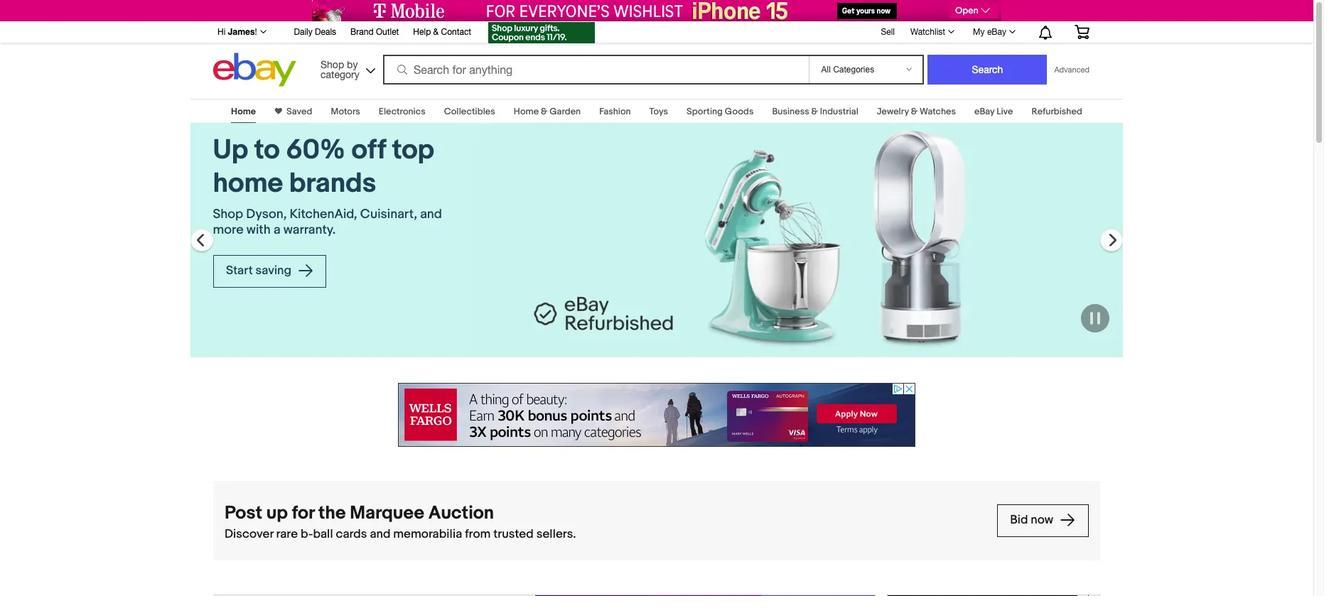Task type: vqa. For each thing, say whether or not it's contained in the screenshot.
$34.40 text box
no



Task type: describe. For each thing, give the bounding box(es) containing it.
toys
[[650, 106, 668, 117]]

ebay live
[[975, 106, 1014, 117]]

ebay inside the "up to 60% off top home brands" main content
[[975, 106, 995, 117]]

start saving
[[226, 264, 294, 278]]

home for home
[[231, 106, 256, 117]]

home & garden
[[514, 106, 581, 117]]

with
[[247, 222, 271, 238]]

cards
[[336, 528, 367, 542]]

by
[[347, 59, 358, 70]]

help & contact link
[[413, 25, 472, 41]]

collectibles
[[444, 106, 495, 117]]

saved link
[[282, 106, 312, 117]]

sporting goods
[[687, 106, 754, 117]]

Search for anything text field
[[385, 56, 807, 83]]

bid now link
[[998, 505, 1089, 538]]

electronics
[[379, 106, 426, 117]]

watchlist
[[911, 27, 946, 37]]

brands
[[290, 167, 377, 200]]

60%
[[286, 134, 346, 167]]

watches
[[920, 106, 956, 117]]

none submit inside shop by category banner
[[928, 55, 1048, 85]]

& for garden
[[541, 106, 548, 117]]

brand outlet link
[[351, 25, 399, 41]]

sell
[[881, 27, 895, 37]]

shop by category button
[[314, 53, 378, 84]]

shop by category banner
[[210, 18, 1101, 90]]

account navigation
[[210, 18, 1101, 46]]

hi
[[218, 27, 226, 37]]

industrial
[[820, 106, 859, 117]]

dyson,
[[247, 207, 287, 222]]

fashion
[[600, 106, 631, 117]]

start saving link
[[213, 255, 327, 288]]

sporting goods link
[[687, 106, 754, 117]]

electronics link
[[379, 106, 426, 117]]

refurbished
[[1032, 106, 1083, 117]]

refurbished link
[[1032, 106, 1083, 117]]

my
[[974, 27, 985, 37]]

sell link
[[875, 27, 902, 37]]

marquee
[[350, 503, 425, 525]]

goods
[[725, 106, 754, 117]]

ebay inside my ebay link
[[988, 27, 1007, 37]]

open button
[[950, 3, 999, 18]]

your shopping cart image
[[1074, 25, 1091, 39]]

daily deals
[[294, 27, 336, 37]]

contact
[[441, 27, 472, 37]]

post up for the marquee auction link
[[225, 502, 986, 526]]

for
[[292, 503, 315, 525]]

brand outlet
[[351, 27, 399, 37]]

warranty.
[[284, 222, 336, 238]]

watchlist link
[[903, 23, 961, 41]]

and for top
[[421, 207, 443, 222]]

the
[[319, 503, 346, 525]]

advanced link
[[1048, 55, 1097, 84]]

bid
[[1011, 514, 1029, 528]]

saved
[[287, 106, 312, 117]]

jewelry & watches
[[877, 106, 956, 117]]

discover
[[225, 528, 274, 542]]

memorabilia
[[393, 528, 462, 542]]

bid now
[[1011, 514, 1057, 528]]

motors link
[[331, 106, 360, 117]]

2 vertical spatial advertisement region
[[887, 595, 1101, 597]]

get the coupon image
[[489, 22, 595, 43]]

open
[[956, 5, 979, 16]]

outlet
[[376, 27, 399, 37]]

b-
[[301, 528, 313, 542]]

kitchenaid,
[[290, 207, 358, 222]]

business & industrial link
[[773, 106, 859, 117]]

trusted
[[494, 528, 534, 542]]

saving
[[256, 264, 292, 278]]

!
[[255, 27, 257, 37]]

and for marquee
[[370, 528, 391, 542]]



Task type: locate. For each thing, give the bounding box(es) containing it.
1 vertical spatial ebay
[[975, 106, 995, 117]]

up to 60% off top home brands main content
[[0, 90, 1314, 597]]

business
[[773, 106, 810, 117]]

post up for the marquee auction discover rare b-ball cards and memorabilia from trusted sellers.
[[225, 503, 576, 542]]

home up up
[[231, 106, 256, 117]]

1 horizontal spatial home
[[514, 106, 539, 117]]

ball
[[313, 528, 333, 542]]

advertisement region
[[312, 0, 1002, 21], [398, 383, 916, 447], [887, 595, 1101, 597]]

and
[[421, 207, 443, 222], [370, 528, 391, 542]]

and right the cuisinart,
[[421, 207, 443, 222]]

1 horizontal spatial shop
[[321, 59, 344, 70]]

business & industrial
[[773, 106, 859, 117]]

help & contact
[[413, 27, 472, 37]]

brand
[[351, 27, 374, 37]]

collectibles link
[[444, 106, 495, 117]]

shop by category
[[321, 59, 360, 80]]

& left garden
[[541, 106, 548, 117]]

& right business at right top
[[812, 106, 818, 117]]

up to 60% off top home brands link
[[213, 134, 449, 201]]

live
[[997, 106, 1014, 117]]

shop left by
[[321, 59, 344, 70]]

0 horizontal spatial and
[[370, 528, 391, 542]]

and inside up to 60% off top home brands shop dyson, kitchenaid, cuisinart, and more with a warranty.
[[421, 207, 443, 222]]

home left garden
[[514, 106, 539, 117]]

post
[[225, 503, 262, 525]]

off
[[352, 134, 387, 167]]

cuisinart,
[[361, 207, 418, 222]]

&
[[433, 27, 439, 37], [541, 106, 548, 117], [812, 106, 818, 117], [911, 106, 918, 117]]

jewelry
[[877, 106, 909, 117]]

up
[[266, 503, 288, 525]]

my ebay
[[974, 27, 1007, 37]]

a
[[274, 222, 281, 238]]

2 home from the left
[[514, 106, 539, 117]]

now
[[1031, 514, 1054, 528]]

0 horizontal spatial home
[[231, 106, 256, 117]]

& for industrial
[[812, 106, 818, 117]]

home
[[231, 106, 256, 117], [514, 106, 539, 117]]

0 horizontal spatial shop
[[213, 207, 244, 222]]

& right help
[[433, 27, 439, 37]]

shop
[[321, 59, 344, 70], [213, 207, 244, 222]]

advanced
[[1055, 65, 1090, 74]]

toys link
[[650, 106, 668, 117]]

& for watches
[[911, 106, 918, 117]]

rare
[[276, 528, 298, 542]]

shop inside shop by category
[[321, 59, 344, 70]]

0 vertical spatial shop
[[321, 59, 344, 70]]

up to 60% off top home brands shop dyson, kitchenaid, cuisinart, and more with a warranty.
[[213, 134, 443, 238]]

daily
[[294, 27, 313, 37]]

more
[[213, 222, 244, 238]]

help
[[413, 27, 431, 37]]

& inside account navigation
[[433, 27, 439, 37]]

home
[[213, 167, 284, 200]]

and inside post up for the marquee auction discover rare b-ball cards and memorabilia from trusted sellers.
[[370, 528, 391, 542]]

category
[[321, 69, 360, 80]]

up
[[213, 134, 249, 167]]

ebay left live at the right top of the page
[[975, 106, 995, 117]]

jewelry & watches link
[[877, 106, 956, 117]]

home & garden link
[[514, 106, 581, 117]]

james
[[228, 26, 255, 37]]

motors
[[331, 106, 360, 117]]

0 vertical spatial and
[[421, 207, 443, 222]]

1 vertical spatial advertisement region
[[398, 383, 916, 447]]

deals
[[315, 27, 336, 37]]

sellers.
[[537, 528, 576, 542]]

start
[[226, 264, 253, 278]]

0 vertical spatial ebay
[[988, 27, 1007, 37]]

hi james !
[[218, 26, 257, 37]]

shop inside up to 60% off top home brands shop dyson, kitchenaid, cuisinart, and more with a warranty.
[[213, 207, 244, 222]]

auction
[[429, 503, 494, 525]]

1 home from the left
[[231, 106, 256, 117]]

1 horizontal spatial and
[[421, 207, 443, 222]]

from
[[465, 528, 491, 542]]

ebay
[[988, 27, 1007, 37], [975, 106, 995, 117]]

ebay right my
[[988, 27, 1007, 37]]

1 vertical spatial and
[[370, 528, 391, 542]]

None submit
[[928, 55, 1048, 85]]

top
[[393, 134, 435, 167]]

daily deals link
[[294, 25, 336, 41]]

& right jewelry
[[911, 106, 918, 117]]

fashion link
[[600, 106, 631, 117]]

and down marquee
[[370, 528, 391, 542]]

my ebay link
[[966, 23, 1023, 41]]

0 vertical spatial advertisement region
[[312, 0, 1002, 21]]

garden
[[550, 106, 581, 117]]

to
[[255, 134, 280, 167]]

home for home & garden
[[514, 106, 539, 117]]

ebay live link
[[975, 106, 1014, 117]]

& for contact
[[433, 27, 439, 37]]

shop up more at the top of the page
[[213, 207, 244, 222]]

sporting
[[687, 106, 723, 117]]

1 vertical spatial shop
[[213, 207, 244, 222]]



